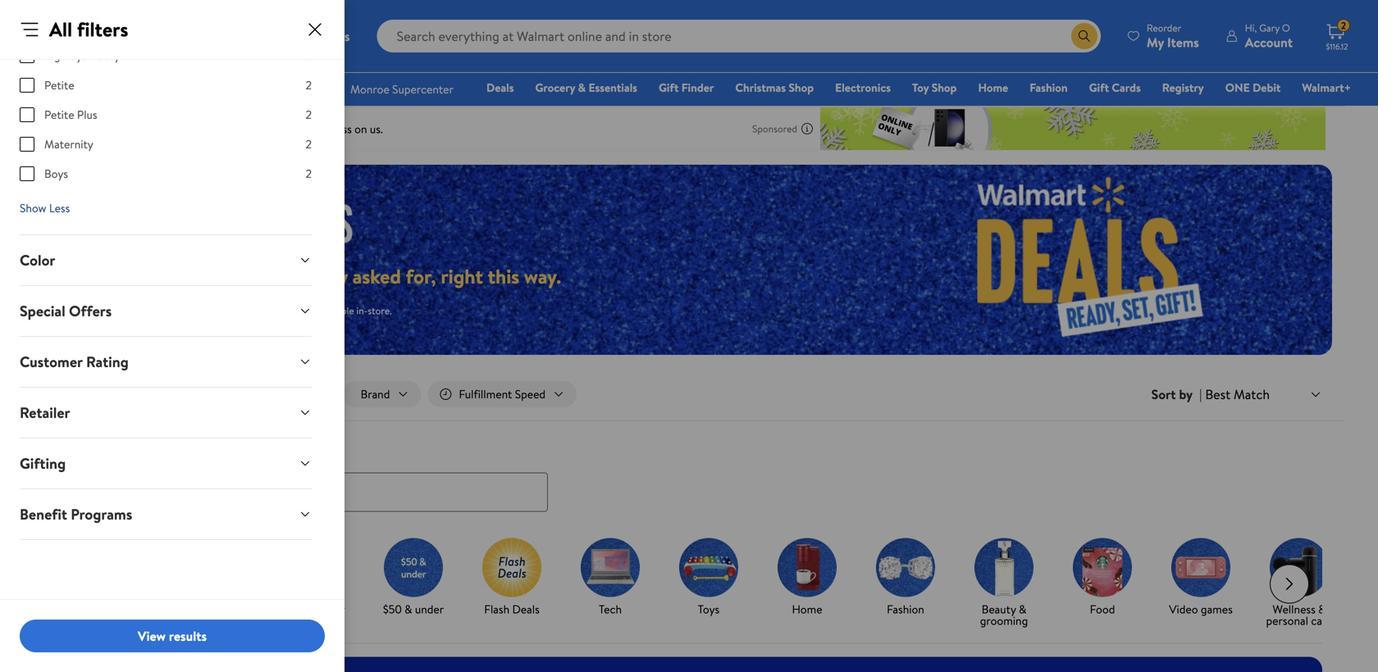 Task type: describe. For each thing, give the bounding box(es) containing it.
flash deals
[[484, 602, 540, 618]]

may
[[269, 304, 286, 318]]

$25 & under link
[[272, 539, 358, 619]]

shop for christmas shop
[[789, 80, 814, 96]]

be
[[305, 304, 316, 318]]

deals inside search box
[[53, 440, 88, 461]]

retailer button
[[7, 388, 325, 438]]

less
[[49, 200, 70, 216]]

under for $25 & under
[[316, 602, 345, 618]]

wellness & personal care
[[1266, 602, 1333, 629]]

items
[[243, 304, 266, 318]]

benefit programs
[[20, 505, 132, 525]]

everything
[[213, 263, 305, 290]]

results
[[169, 627, 207, 646]]

gift finder link
[[651, 79, 721, 96]]

flash deals link
[[469, 539, 555, 619]]

beauty & grooming
[[980, 602, 1028, 629]]

store
[[198, 386, 224, 402]]

get gifts in time for christmas. image
[[89, 539, 148, 598]]

Deals search field
[[33, 440, 1346, 512]]

special offers
[[20, 301, 112, 322]]

checks.
[[181, 304, 212, 318]]

customer rating button
[[7, 337, 325, 387]]

shop food image
[[1073, 539, 1132, 598]]

beauty
[[982, 602, 1016, 618]]

grocery
[[535, 80, 575, 96]]

get
[[97, 602, 115, 618]]

all filters inside 'button'
[[84, 386, 129, 402]]

toys link
[[666, 539, 752, 619]]

gift cards link
[[1082, 79, 1148, 96]]

last.
[[128, 304, 145, 318]]

show
[[20, 200, 46, 216]]

toys
[[698, 602, 720, 618]]

shop tech. image
[[581, 539, 640, 598]]

deals link
[[479, 79, 521, 96]]

it
[[118, 602, 125, 618]]

they
[[310, 263, 348, 290]]

plus
[[77, 107, 97, 123]]

not
[[288, 304, 303, 318]]

select
[[214, 304, 241, 318]]

by inside sort and filter section element
[[1179, 386, 1193, 404]]

benefit programs button
[[7, 490, 325, 540]]

flash deals image
[[482, 539, 541, 598]]

toy shop
[[912, 80, 957, 96]]

show less
[[20, 200, 70, 216]]

all inside 'button'
[[84, 386, 97, 402]]

wellness & personal care link
[[1257, 539, 1342, 631]]

one debit link
[[1218, 79, 1288, 96]]

0 vertical spatial home link
[[971, 79, 1016, 96]]

get it by christmas link
[[75, 539, 161, 631]]

0 horizontal spatial walmart black friday deals for days image
[[66, 202, 368, 243]]

shop wellness and self-care. image
[[1270, 539, 1329, 598]]

view
[[138, 627, 166, 646]]

christmas shop link
[[728, 79, 821, 96]]

video games link
[[1158, 539, 1244, 619]]

2 for petite plus
[[306, 107, 312, 123]]

color button
[[7, 235, 325, 286]]

shop beauty and grooming. image
[[975, 539, 1034, 598]]

while
[[66, 304, 89, 318]]

Walmart Site-Wide search field
[[377, 20, 1101, 53]]

in-store button
[[153, 382, 242, 408]]

2 for maternity
[[306, 136, 312, 152]]

& for wellness
[[1319, 602, 1326, 618]]

view results
[[138, 627, 207, 646]]

electronics
[[835, 80, 891, 96]]

in-store
[[184, 386, 224, 402]]

petite for petite
[[44, 77, 74, 93]]

gifting
[[20, 454, 66, 474]]

supplies
[[92, 304, 126, 318]]

walmart image
[[26, 23, 133, 49]]

cards
[[1112, 80, 1141, 96]]

food link
[[1060, 539, 1145, 619]]

$10 & under link
[[174, 539, 259, 619]]

walmart+
[[1302, 80, 1351, 96]]

special offers button
[[7, 286, 325, 336]]

next slide for chipmodulewithimages list image
[[1270, 565, 1309, 604]]

grocery & essentials link
[[528, 79, 645, 96]]

beauty & grooming link
[[962, 539, 1047, 631]]

toy shop link
[[905, 79, 964, 96]]

1 horizontal spatial fashion
[[1030, 80, 1068, 96]]

available
[[318, 304, 354, 318]]

electronics link
[[828, 79, 898, 96]]

sort by |
[[1152, 386, 1202, 404]]

registry
[[1162, 80, 1204, 96]]

close panel image
[[305, 20, 325, 39]]

big boys husky
[[44, 48, 120, 64]]

major savings on everything they asked for, right this way.
[[66, 263, 561, 290]]

|
[[1200, 386, 1202, 404]]

video games
[[1169, 602, 1233, 618]]

tech link
[[568, 539, 653, 619]]

3
[[306, 48, 312, 64]]

in-
[[184, 386, 198, 402]]



Task type: vqa. For each thing, say whether or not it's contained in the screenshot.
pet
no



Task type: locate. For each thing, give the bounding box(es) containing it.
petite
[[44, 77, 74, 93], [44, 107, 74, 123]]

1 horizontal spatial home link
[[971, 79, 1016, 96]]

gifting button
[[7, 439, 325, 489]]

shop for toy shop
[[932, 80, 957, 96]]

get it by christmas
[[93, 602, 143, 629]]

0 vertical spatial petite
[[44, 77, 74, 93]]

all filters down rating
[[84, 386, 129, 402]]

all filters
[[49, 16, 128, 43], [84, 386, 129, 402]]

retailer
[[20, 403, 70, 423]]

all filters up big boys husky
[[49, 16, 128, 43]]

under right $25
[[316, 602, 345, 618]]

1 vertical spatial filters
[[99, 386, 129, 402]]

1 horizontal spatial all
[[84, 386, 97, 402]]

under inside $50 & under link
[[415, 602, 444, 618]]

shop ten dollars and under. image
[[187, 539, 246, 598]]

boys
[[63, 48, 87, 64], [44, 166, 68, 182]]

& right '$50'
[[405, 602, 412, 618]]

toy
[[912, 80, 929, 96]]

shop toys. image
[[679, 539, 738, 598]]

asked
[[353, 263, 401, 290]]

$50
[[383, 602, 402, 618]]

customer rating
[[20, 352, 129, 372]]

petite left plus at the top of page
[[44, 107, 74, 123]]

special
[[20, 301, 65, 322]]

fashion left gift cards link
[[1030, 80, 1068, 96]]

1 horizontal spatial fashion link
[[1022, 79, 1075, 96]]

color
[[20, 250, 55, 271]]

& inside $10 & under link
[[206, 602, 214, 618]]

1 horizontal spatial shop
[[932, 80, 957, 96]]

by right it
[[128, 602, 140, 618]]

under right the $10
[[217, 602, 246, 618]]

fashion
[[1030, 80, 1068, 96], [887, 602, 925, 618]]

christmas shop
[[735, 80, 814, 96]]

$25 & under
[[285, 602, 345, 618]]

$10
[[187, 602, 204, 618]]

1 vertical spatial deals
[[53, 440, 88, 461]]

customer
[[20, 352, 83, 372]]

1 horizontal spatial gift
[[1089, 80, 1109, 96]]

filters inside dialog
[[77, 16, 128, 43]]

1 vertical spatial christmas
[[93, 613, 143, 629]]

1 vertical spatial fashion
[[887, 602, 925, 618]]

clothing size group group
[[20, 0, 312, 195]]

& for $10
[[206, 602, 214, 618]]

shop up sponsored
[[789, 80, 814, 96]]

shop fifty dollars and under. image
[[384, 539, 443, 598]]

gift finder
[[659, 80, 714, 96]]

fashion link
[[1022, 79, 1075, 96], [863, 539, 948, 619]]

shop video games. image
[[1172, 539, 1231, 598]]

home link
[[971, 79, 1016, 96], [765, 539, 850, 619]]

0 vertical spatial fashion link
[[1022, 79, 1075, 96]]

gift left the finder
[[659, 80, 679, 96]]

under for $10 & under
[[217, 602, 246, 618]]

0 vertical spatial filters
[[77, 16, 128, 43]]

$10 & under
[[187, 602, 246, 618]]

1 petite from the top
[[44, 77, 74, 93]]

& inside grocery & essentials link
[[578, 80, 586, 96]]

0 horizontal spatial by
[[128, 602, 140, 618]]

0 vertical spatial deals
[[487, 80, 514, 96]]

1 horizontal spatial christmas
[[735, 80, 786, 96]]

by inside get it by christmas
[[128, 602, 140, 618]]

major
[[66, 263, 115, 290]]

None checkbox
[[20, 48, 34, 63], [20, 107, 34, 122], [20, 48, 34, 63], [20, 107, 34, 122]]

& for grocery
[[578, 80, 586, 96]]

wellness
[[1273, 602, 1316, 618]]

all filters dialog
[[0, 0, 345, 673]]

0 horizontal spatial christmas
[[93, 613, 143, 629]]

benefit
[[20, 505, 67, 525]]

0 vertical spatial fashion
[[1030, 80, 1068, 96]]

sort and filter section element
[[33, 368, 1346, 421]]

1 gift from the left
[[659, 80, 679, 96]]

& for $25
[[306, 602, 313, 618]]

2 vertical spatial deals
[[512, 602, 540, 618]]

home right 'toy shop'
[[978, 80, 1008, 96]]

shop
[[789, 80, 814, 96], [932, 80, 957, 96]]

gift
[[659, 80, 679, 96], [1089, 80, 1109, 96]]

1 vertical spatial home
[[792, 602, 823, 618]]

all filters button
[[53, 382, 147, 408]]

0 vertical spatial home
[[978, 80, 1008, 96]]

0 horizontal spatial fashion
[[887, 602, 925, 618]]

by left |
[[1179, 386, 1193, 404]]

all filters inside dialog
[[49, 16, 128, 43]]

rating
[[86, 352, 129, 372]]

1 vertical spatial boys
[[44, 166, 68, 182]]

under
[[217, 602, 246, 618], [316, 602, 345, 618], [415, 602, 444, 618]]

& inside $25 & under link
[[306, 602, 313, 618]]

$116.12
[[1326, 41, 1348, 52]]

0 vertical spatial all filters
[[49, 16, 128, 43]]

fashion down fashion image
[[887, 602, 925, 618]]

1 under from the left
[[217, 602, 246, 618]]

1 horizontal spatial by
[[1179, 386, 1193, 404]]

on
[[187, 263, 208, 290]]

boys down "maternity"
[[44, 166, 68, 182]]

& for $50
[[405, 602, 412, 618]]

1 horizontal spatial under
[[316, 602, 345, 618]]

shop twenty-five dollars and under. image
[[286, 539, 345, 598]]

None checkbox
[[20, 78, 34, 93], [20, 137, 34, 152], [20, 167, 34, 181], [20, 78, 34, 93], [20, 137, 34, 152], [20, 167, 34, 181]]

& right grocery
[[578, 80, 586, 96]]

& right beauty
[[1019, 602, 1027, 618]]

2 for petite
[[306, 77, 312, 93]]

under inside $25 & under link
[[316, 602, 345, 618]]

home image
[[778, 539, 837, 598]]

under inside $10 & under link
[[217, 602, 246, 618]]

sponsored
[[752, 122, 797, 136]]

1 shop from the left
[[789, 80, 814, 96]]

one debit
[[1226, 80, 1281, 96]]

under for $50 & under
[[415, 602, 444, 618]]

filters inside 'button'
[[99, 386, 129, 402]]

& right the $10
[[206, 602, 214, 618]]

savings
[[120, 263, 182, 290]]

1 vertical spatial by
[[128, 602, 140, 618]]

0 vertical spatial all
[[49, 16, 72, 43]]

gift for gift cards
[[1089, 80, 1109, 96]]

0 vertical spatial boys
[[63, 48, 87, 64]]

finder
[[682, 80, 714, 96]]

0 vertical spatial by
[[1179, 386, 1193, 404]]

petite plus
[[44, 107, 97, 123]]

grooming
[[980, 613, 1028, 629]]

home down home image
[[792, 602, 823, 618]]

filters down rating
[[99, 386, 129, 402]]

2 petite from the top
[[44, 107, 74, 123]]

1 horizontal spatial home
[[978, 80, 1008, 96]]

games
[[1201, 602, 1233, 618]]

show less button
[[7, 195, 83, 222]]

filters up husky
[[77, 16, 128, 43]]

store.
[[368, 304, 392, 318]]

gift cards
[[1089, 80, 1141, 96]]

1 vertical spatial all
[[84, 386, 97, 402]]

all up big
[[49, 16, 72, 43]]

& inside $50 & under link
[[405, 602, 412, 618]]

2 shop from the left
[[932, 80, 957, 96]]

deals right flash
[[512, 602, 540, 618]]

by
[[1179, 386, 1193, 404], [128, 602, 140, 618]]

1 vertical spatial home link
[[765, 539, 850, 619]]

2 gift from the left
[[1089, 80, 1109, 96]]

video
[[1169, 602, 1198, 618]]

deals left grocery
[[487, 80, 514, 96]]

all inside dialog
[[49, 16, 72, 43]]

registry link
[[1155, 79, 1212, 96]]

walmart black friday deals for days image
[[864, 165, 1332, 355], [66, 202, 368, 243]]

shop right toy
[[932, 80, 957, 96]]

deals up search image
[[53, 440, 88, 461]]

1 vertical spatial all filters
[[84, 386, 129, 402]]

2 under from the left
[[316, 602, 345, 618]]

fashion image
[[876, 539, 935, 598]]

husky
[[89, 48, 120, 64]]

& inside wellness & personal care
[[1319, 602, 1326, 618]]

in-
[[356, 304, 368, 318]]

petite down big
[[44, 77, 74, 93]]

debit
[[1253, 80, 1281, 96]]

care
[[1311, 613, 1333, 629]]

2 for boys
[[306, 166, 312, 182]]

2 horizontal spatial under
[[415, 602, 444, 618]]

gift left cards
[[1089, 80, 1109, 96]]

1 vertical spatial fashion link
[[863, 539, 948, 619]]

$25
[[285, 602, 303, 618]]

0 vertical spatial christmas
[[735, 80, 786, 96]]

maternity
[[44, 136, 93, 152]]

1 horizontal spatial walmart black friday deals for days image
[[864, 165, 1332, 355]]

0 horizontal spatial shop
[[789, 80, 814, 96]]

0 horizontal spatial home
[[792, 602, 823, 618]]

way.
[[524, 263, 561, 290]]

tech
[[599, 602, 622, 618]]

0 horizontal spatial home link
[[765, 539, 850, 619]]

one
[[1226, 80, 1250, 96]]

& for beauty
[[1019, 602, 1027, 618]]

petite for petite plus
[[44, 107, 74, 123]]

1 vertical spatial petite
[[44, 107, 74, 123]]

no
[[147, 304, 160, 318]]

under right '$50'
[[415, 602, 444, 618]]

all down customer rating
[[84, 386, 97, 402]]

programs
[[71, 505, 132, 525]]

$50 & under
[[383, 602, 444, 618]]

3 under from the left
[[415, 602, 444, 618]]

Search in deals search field
[[53, 473, 548, 512]]

essentials
[[589, 80, 637, 96]]

boys right big
[[63, 48, 87, 64]]

Search search field
[[377, 20, 1101, 53]]

flash
[[484, 602, 510, 618]]

0 horizontal spatial fashion link
[[863, 539, 948, 619]]

& inside beauty & grooming
[[1019, 602, 1027, 618]]

& right wellness
[[1319, 602, 1326, 618]]

&
[[578, 80, 586, 96], [206, 602, 214, 618], [306, 602, 313, 618], [405, 602, 412, 618], [1019, 602, 1027, 618], [1319, 602, 1326, 618]]

0 horizontal spatial under
[[217, 602, 246, 618]]

& right $25
[[306, 602, 313, 618]]

while supplies last. no rain checks. select items may not be available in-store.
[[66, 304, 392, 318]]

0 horizontal spatial gift
[[659, 80, 679, 96]]

search image
[[66, 486, 79, 499]]

gift for gift finder
[[659, 80, 679, 96]]

0 horizontal spatial all
[[49, 16, 72, 43]]

food
[[1090, 602, 1115, 618]]

big
[[44, 48, 60, 64]]

offers
[[69, 301, 112, 322]]

christmas
[[735, 80, 786, 96], [93, 613, 143, 629]]

right
[[441, 263, 483, 290]]

this
[[488, 263, 519, 290]]



